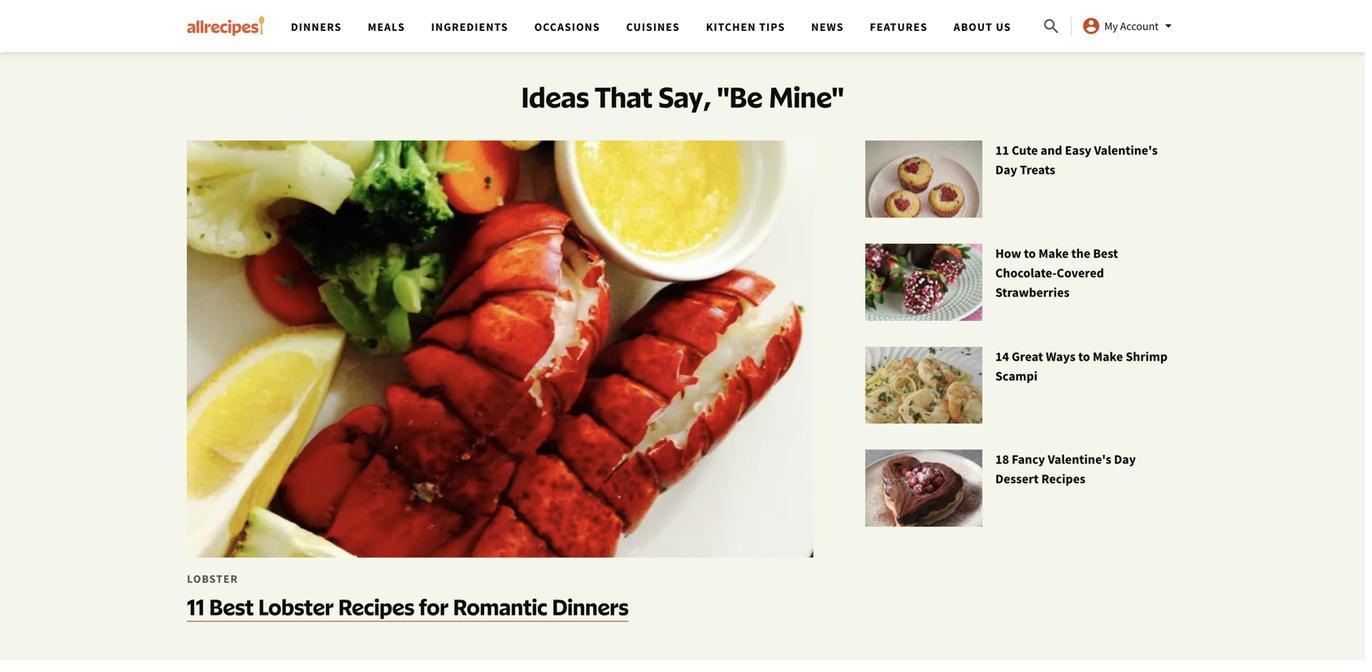 Task type: vqa. For each thing, say whether or not it's contained in the screenshot.
the bottom 11
yes



Task type: locate. For each thing, give the bounding box(es) containing it.
ingredients link
[[431, 20, 508, 34]]

0 vertical spatial make
[[1039, 245, 1069, 262]]

recipes
[[1042, 471, 1086, 487], [338, 594, 415, 621]]

cuisines
[[626, 20, 680, 34]]

navigation
[[278, 0, 1042, 52]]

make
[[1039, 245, 1069, 262], [1093, 349, 1123, 365]]

1 vertical spatial make
[[1093, 349, 1123, 365]]

1 horizontal spatial day
[[1114, 452, 1136, 468]]

make left the
[[1039, 245, 1069, 262]]

0 horizontal spatial 11
[[187, 594, 205, 621]]

to right ways
[[1079, 349, 1091, 365]]

0 vertical spatial valentine's
[[1094, 142, 1158, 158]]

1 horizontal spatial 11
[[996, 142, 1009, 158]]

romantic
[[453, 594, 548, 621]]

cuisines link
[[626, 20, 680, 34]]

fancy
[[1012, 452, 1045, 468]]

about us
[[954, 20, 1012, 34]]

14
[[996, 349, 1009, 365]]

valentine's day strawberry muffins image
[[866, 141, 983, 218]]

0 vertical spatial day
[[996, 162, 1018, 178]]

dessert
[[996, 471, 1039, 487]]

1 vertical spatial best
[[209, 594, 254, 621]]

11 inside "11 cute and easy valentine's day treats"
[[996, 142, 1009, 158]]

0 horizontal spatial recipes
[[338, 594, 415, 621]]

"be
[[717, 79, 763, 114]]

best
[[1093, 245, 1119, 262], [209, 594, 254, 621]]

0 vertical spatial recipes
[[1042, 471, 1086, 487]]

1 vertical spatial to
[[1079, 349, 1091, 365]]

0 horizontal spatial to
[[1024, 245, 1036, 262]]

valentine's
[[1094, 142, 1158, 158], [1048, 452, 1112, 468]]

0 vertical spatial best
[[1093, 245, 1119, 262]]

account
[[1121, 19, 1159, 33]]

to
[[1024, 245, 1036, 262], [1079, 349, 1091, 365]]

1 horizontal spatial make
[[1093, 349, 1123, 365]]

valentine's right fancy
[[1048, 452, 1112, 468]]

11 cute and easy valentine's day treats
[[996, 142, 1158, 178]]

1 vertical spatial 11
[[187, 594, 205, 621]]

14 great ways to make shrimp scampi
[[996, 349, 1168, 384]]

occasions
[[534, 20, 600, 34]]

0 vertical spatial dinners
[[291, 20, 342, 34]]

great
[[1012, 349, 1044, 365]]

my account button
[[1082, 16, 1179, 36]]

make left shrimp
[[1093, 349, 1123, 365]]

day
[[996, 162, 1018, 178], [1114, 452, 1136, 468]]

dinners link
[[291, 20, 342, 34]]

to up chocolate-
[[1024, 245, 1036, 262]]

0 vertical spatial 11
[[996, 142, 1009, 158]]

us
[[996, 20, 1012, 34]]

recipes down fancy
[[1042, 471, 1086, 487]]

my account
[[1105, 19, 1159, 33]]

lobster
[[258, 594, 334, 621]]

0 horizontal spatial make
[[1039, 245, 1069, 262]]

best left lobster
[[209, 594, 254, 621]]

1 vertical spatial day
[[1114, 452, 1136, 468]]

18 fancy valentine's day dessert recipes
[[996, 452, 1136, 487]]

valentine's right the easy on the right of page
[[1094, 142, 1158, 158]]

1 horizontal spatial best
[[1093, 245, 1119, 262]]

occasions link
[[534, 20, 600, 34]]

1 vertical spatial valentine's
[[1048, 452, 1112, 468]]

about
[[954, 20, 993, 34]]

say,
[[659, 79, 712, 114]]

0 vertical spatial to
[[1024, 245, 1036, 262]]

0 horizontal spatial best
[[209, 594, 254, 621]]

home image
[[187, 16, 265, 36]]

1 horizontal spatial to
[[1079, 349, 1091, 365]]

for
[[419, 594, 449, 621]]

how
[[996, 245, 1022, 262]]

0 horizontal spatial day
[[996, 162, 1018, 178]]

11 best lobster recipes for romantic dinners
[[187, 594, 629, 621]]

1 horizontal spatial dinners
[[552, 594, 629, 621]]

meals link
[[368, 20, 405, 34]]

meals
[[368, 20, 405, 34]]

0 horizontal spatial dinners
[[291, 20, 342, 34]]

make inside 'how to make the best chocolate-covered strawberries'
[[1039, 245, 1069, 262]]

how to make the best chocolate-covered strawberries link
[[866, 244, 1179, 321]]

11 best lobster recipes for romantic dinners link
[[187, 141, 814, 628]]

1 vertical spatial dinners
[[552, 594, 629, 621]]

recipes left for
[[338, 594, 415, 621]]

best right the
[[1093, 245, 1119, 262]]

14 great ways to make shrimp scampi link
[[866, 347, 1179, 424]]

ways
[[1046, 349, 1076, 365]]

1 horizontal spatial recipes
[[1042, 471, 1086, 487]]

kitchen tips link
[[706, 20, 785, 34]]

1 vertical spatial recipes
[[338, 594, 415, 621]]

11
[[996, 142, 1009, 158], [187, 594, 205, 621]]

dinners
[[291, 20, 342, 34], [552, 594, 629, 621]]



Task type: describe. For each thing, give the bounding box(es) containing it.
search image
[[1042, 17, 1062, 36]]

and
[[1041, 142, 1063, 158]]

day inside "11 cute and easy valentine's day treats"
[[996, 162, 1018, 178]]

mine"
[[769, 79, 844, 114]]

features
[[870, 20, 928, 34]]

account image
[[1082, 16, 1101, 36]]

that
[[595, 79, 653, 114]]

chocolate-
[[996, 265, 1057, 281]]

ingredients
[[431, 20, 508, 34]]

day inside 18 fancy valentine's day dessert recipes
[[1114, 452, 1136, 468]]

to inside 'how to make the best chocolate-covered strawberries'
[[1024, 245, 1036, 262]]

11 for 11 cute and easy valentine's day treats
[[996, 142, 1009, 158]]

18 fancy valentine's day dessert recipes link
[[866, 450, 1179, 527]]

strawberries
[[996, 284, 1070, 301]]

caret_down image
[[1159, 16, 1179, 36]]

how to make the best chocolate-covered strawberries
[[996, 245, 1119, 301]]

navigation containing dinners
[[278, 0, 1042, 52]]

shrimp
[[1126, 349, 1168, 365]]

shrimp scampi with pasta image
[[866, 347, 983, 424]]

ideas that say, "be mine"
[[521, 79, 844, 114]]

news
[[811, 20, 844, 34]]

about us link
[[954, 20, 1012, 34]]

kitchen tips
[[706, 20, 785, 34]]

covered
[[1057, 265, 1104, 281]]

plate of chocolate covered strawberries decorated with pink, red, and white mini candy heart sprinkles image
[[866, 244, 983, 321]]

the
[[1072, 245, 1091, 262]]

tips
[[759, 20, 785, 34]]

kitchen
[[706, 20, 756, 34]]

11 cute and easy valentine's day treats link
[[866, 141, 1179, 218]]

valentine's inside "11 cute and easy valentine's day treats"
[[1094, 142, 1158, 158]]

treats
[[1020, 162, 1056, 178]]

recipes inside 18 fancy valentine's day dessert recipes
[[1042, 471, 1086, 487]]

11 for 11 best lobster recipes for romantic dinners
[[187, 594, 205, 621]]

scampi
[[996, 368, 1038, 384]]

easy
[[1065, 142, 1092, 158]]

best inside 'how to make the best chocolate-covered strawberries'
[[1093, 245, 1119, 262]]

features link
[[870, 20, 928, 34]]

to inside 14 great ways to make shrimp scampi
[[1079, 349, 1091, 365]]

news link
[[811, 20, 844, 34]]

my
[[1105, 19, 1118, 33]]

18
[[996, 452, 1009, 468]]

top-down view of bright red split lobster tails with a lemon wedge, a ramekin of melted butter, and steamed vegetables on the side image
[[187, 141, 814, 589]]

a chocolate-covered heart-shaped cream puff with fresh raspberries on top image
[[866, 450, 983, 527]]

make inside 14 great ways to make shrimp scampi
[[1093, 349, 1123, 365]]

valentine's inside 18 fancy valentine's day dessert recipes
[[1048, 452, 1112, 468]]

cute
[[1012, 142, 1038, 158]]

ideas
[[521, 79, 589, 114]]



